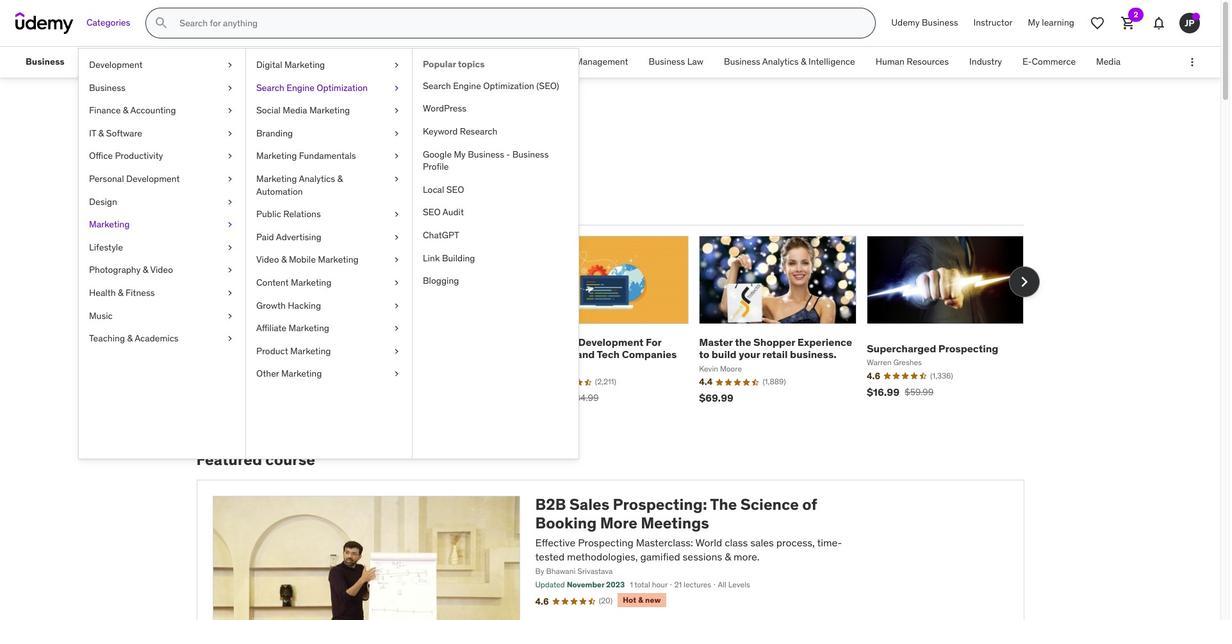 Task type: vqa. For each thing, say whether or not it's contained in the screenshot.
the Marketing Fundamentals link
yes



Task type: describe. For each thing, give the bounding box(es) containing it.
xsmall image for digital marketing
[[392, 59, 402, 72]]

more
[[600, 513, 638, 533]]

personal development
[[89, 173, 180, 185]]

software
[[106, 127, 142, 139]]

xsmall image for content marketing
[[392, 277, 402, 289]]

the
[[735, 336, 751, 349]]

0 vertical spatial courses
[[254, 108, 338, 135]]

course
[[266, 450, 315, 470]]

0 vertical spatial development
[[89, 59, 143, 70]]

startups
[[532, 348, 574, 361]]

xsmall image for music
[[225, 310, 235, 322]]

xsmall image for video & mobile marketing
[[392, 254, 402, 267]]

prospecting inside b2b sales prospecting: the science of booking more meetings effective prospecting masterclass: world class sales process, time- tested methodologies, gamified sessions & more. by bhawani srivastava
[[578, 536, 634, 549]]

xsmall image for other marketing
[[392, 368, 402, 381]]

business inside udemy business link
[[922, 17, 958, 28]]

optimization for search engine optimization
[[317, 82, 368, 93]]

booking
[[535, 513, 597, 533]]

gamified
[[640, 551, 680, 563]]

xsmall image for photography & video
[[225, 264, 235, 277]]

other marketing link
[[246, 363, 412, 386]]

1 vertical spatial courses
[[196, 163, 256, 183]]

xsmall image for personal development
[[225, 173, 235, 186]]

finance & accounting
[[89, 105, 176, 116]]

business left -
[[468, 148, 504, 160]]

categories button
[[79, 8, 138, 38]]

you have alerts image
[[1193, 13, 1200, 21]]

and
[[577, 348, 595, 361]]

& for it & software
[[98, 127, 104, 139]]

learning
[[1042, 17, 1075, 28]]

accounting
[[130, 105, 176, 116]]

my learning link
[[1021, 8, 1082, 38]]

automation
[[256, 186, 303, 197]]

& for photography & video
[[143, 264, 148, 276]]

lifestyle link
[[79, 236, 245, 259]]

tested
[[535, 551, 565, 563]]

product marketing link
[[246, 340, 412, 363]]

fitness
[[126, 287, 155, 299]]

xsmall image for marketing analytics & automation
[[392, 173, 402, 186]]

management inside management "link"
[[271, 56, 324, 67]]

my learning
[[1028, 17, 1075, 28]]

1 horizontal spatial business link
[[79, 77, 245, 99]]

(20)
[[599, 596, 613, 606]]

& for finance & accounting
[[123, 105, 128, 116]]

paid advertising link
[[246, 226, 412, 249]]

optimization for search engine optimization (seo)
[[483, 80, 534, 92]]

1 total hour
[[630, 580, 668, 590]]

link
[[423, 252, 440, 264]]

xsmall image for growth hacking
[[392, 300, 402, 312]]

public
[[256, 208, 281, 220]]

wishlist image
[[1090, 15, 1105, 31]]

e-commerce
[[1023, 56, 1076, 67]]

hot
[[623, 595, 637, 605]]

xsmall image for branding
[[392, 127, 402, 140]]

1 vertical spatial media
[[283, 105, 307, 116]]

xsmall image for search engine optimization
[[392, 82, 402, 94]]

popular topics
[[423, 58, 485, 70]]

21
[[674, 580, 682, 590]]

udemy image
[[15, 12, 74, 34]]

supercharged prospecting
[[867, 342, 999, 355]]

Search for anything text field
[[177, 12, 860, 34]]

more subcategory menu links image
[[1186, 56, 1199, 69]]

xsmall image for social media marketing
[[392, 105, 402, 117]]

sales
[[751, 536, 774, 549]]

management link
[[261, 47, 334, 78]]

engine for search engine optimization
[[287, 82, 315, 93]]

topics
[[458, 58, 485, 70]]

search engine optimization element
[[412, 49, 579, 459]]

xsmall image for office productivity
[[225, 150, 235, 163]]

it
[[89, 127, 96, 139]]

next image
[[1014, 272, 1035, 292]]

branding link
[[246, 122, 412, 145]]

marketing fundamentals link
[[246, 145, 412, 168]]

analytics for marketing
[[299, 173, 335, 185]]

to inside master the shopper experience to build your retail business.
[[699, 348, 710, 361]]

search engine optimization link
[[246, 77, 412, 99]]

prospecting inside carousel element
[[939, 342, 999, 355]]

sales courses
[[196, 108, 338, 135]]

business development for startups and tech companies link
[[532, 336, 677, 361]]

your
[[739, 348, 760, 361]]

most popular
[[199, 202, 264, 215]]

jp link
[[1175, 8, 1205, 38]]

branding
[[256, 127, 293, 139]]

class
[[725, 536, 748, 549]]

office productivity link
[[79, 145, 245, 168]]

business development for startups and tech companies
[[532, 336, 677, 361]]

levels
[[729, 580, 750, 590]]

marketing down video & mobile marketing
[[291, 277, 332, 288]]

xsmall image for business
[[225, 82, 235, 94]]

finance
[[89, 105, 121, 116]]

masterclass:
[[636, 536, 693, 549]]

-
[[506, 148, 510, 160]]

xsmall image for marketing fundamentals
[[392, 150, 402, 163]]

project
[[545, 56, 573, 67]]

finance & accounting link
[[79, 99, 245, 122]]

submit search image
[[154, 15, 169, 31]]

business inside "business analytics & intelligence" link
[[724, 56, 761, 67]]

0 horizontal spatial video
[[150, 264, 173, 276]]

human resources link
[[866, 47, 959, 78]]

1 horizontal spatial my
[[1028, 17, 1040, 28]]

build
[[712, 348, 737, 361]]

xsmall image for paid advertising
[[392, 231, 402, 244]]

productivity
[[115, 150, 163, 162]]

e-
[[1023, 56, 1032, 67]]

trending
[[279, 202, 322, 215]]

content marketing
[[256, 277, 332, 288]]

entrepreneurship link
[[86, 47, 177, 78]]

time-
[[817, 536, 842, 549]]

& inside b2b sales prospecting: the science of booking more meetings effective prospecting masterclass: world class sales process, time- tested methodologies, gamified sessions & more. by bhawani srivastava
[[725, 551, 731, 563]]

business law link
[[639, 47, 714, 78]]

affiliate
[[256, 322, 287, 334]]

design
[[89, 196, 117, 207]]

xsmall image for marketing
[[225, 219, 235, 231]]

2 link
[[1113, 8, 1144, 38]]

arrow pointing to subcategory menu links image
[[75, 47, 86, 78]]

more.
[[734, 551, 760, 563]]

management inside project management link
[[576, 56, 628, 67]]

business inside business law link
[[649, 56, 685, 67]]

marketing up get
[[256, 150, 297, 162]]

business law
[[649, 56, 704, 67]]

other
[[256, 368, 279, 380]]

featured course
[[196, 450, 315, 470]]

xsmall image for it & software
[[225, 127, 235, 140]]

marketing up search engine optimization
[[284, 59, 325, 70]]

popular
[[423, 58, 456, 70]]

marketing up lifestyle
[[89, 219, 130, 230]]

xsmall image for public relations
[[392, 208, 402, 221]]

paid advertising
[[256, 231, 322, 243]]

my inside google my business - business profile
[[454, 148, 466, 160]]

business analytics & intelligence
[[724, 56, 855, 67]]

marketing analytics & automation
[[256, 173, 343, 197]]

popular
[[226, 202, 264, 215]]

marketing down affiliate marketing link
[[290, 345, 331, 357]]

0 horizontal spatial sales
[[196, 108, 250, 135]]

xsmall image for design
[[225, 196, 235, 208]]

of
[[803, 495, 817, 515]]

engine for search engine optimization (seo)
[[453, 80, 481, 92]]

development for personal
[[126, 173, 180, 185]]

project management link
[[534, 47, 639, 78]]

personal
[[89, 173, 124, 185]]



Task type: locate. For each thing, give the bounding box(es) containing it.
xsmall image inside public relations link
[[392, 208, 402, 221]]

updated
[[535, 580, 565, 590]]

search engine optimization (seo)
[[423, 80, 559, 92]]

teaching & academics
[[89, 333, 179, 344]]

retail
[[763, 348, 788, 361]]

& inside it & software link
[[98, 127, 104, 139]]

industry
[[970, 56, 1002, 67]]

0 vertical spatial analytics
[[762, 56, 799, 67]]

1 horizontal spatial prospecting
[[939, 342, 999, 355]]

1 horizontal spatial to
[[699, 348, 710, 361]]

1 horizontal spatial management
[[576, 56, 628, 67]]

0 horizontal spatial to
[[260, 163, 275, 183]]

product
[[256, 345, 288, 357]]

business link down udemy image
[[15, 47, 75, 78]]

seo inside 'link'
[[446, 184, 464, 195]]

engine down topics
[[453, 80, 481, 92]]

business left and
[[532, 336, 576, 349]]

1 horizontal spatial seo
[[446, 184, 464, 195]]

media down wishlist icon
[[1097, 56, 1121, 67]]

prospecting:
[[613, 495, 707, 515]]

research
[[460, 126, 498, 137]]

my left learning
[[1028, 17, 1040, 28]]

lectures
[[684, 580, 711, 590]]

my
[[1028, 17, 1040, 28], [454, 148, 466, 160]]

21 lectures
[[674, 580, 711, 590]]

0 vertical spatial media
[[1097, 56, 1121, 67]]

shopping cart with 2 items image
[[1121, 15, 1136, 31]]

video
[[256, 254, 279, 266], [150, 264, 173, 276]]

carousel element
[[196, 236, 1040, 421]]

instructor
[[974, 17, 1013, 28]]

xsmall image inside digital marketing 'link'
[[392, 59, 402, 72]]

notifications image
[[1152, 15, 1167, 31]]

all levels
[[718, 580, 750, 590]]

xsmall image inside 'social media marketing' link
[[392, 105, 402, 117]]

most
[[199, 202, 223, 215]]

audit
[[443, 207, 464, 218]]

development link
[[79, 54, 245, 77]]

jp
[[1185, 17, 1195, 29]]

xsmall image inside personal development link
[[225, 173, 235, 186]]

xsmall image inside branding link
[[392, 127, 402, 140]]

engine
[[453, 80, 481, 92], [287, 82, 315, 93]]

0 horizontal spatial prospecting
[[578, 536, 634, 549]]

process,
[[776, 536, 815, 549]]

xsmall image inside marketing analytics & automation link
[[392, 173, 402, 186]]

health & fitness link
[[79, 282, 245, 305]]

business strategy link
[[376, 47, 469, 78]]

xsmall image inside development link
[[225, 59, 235, 72]]

xsmall image inside photography & video link
[[225, 264, 235, 277]]

xsmall image for health & fitness
[[225, 287, 235, 300]]

mobile
[[289, 254, 316, 266]]

2 vertical spatial development
[[578, 336, 644, 349]]

to up automation
[[260, 163, 275, 183]]

analytics
[[762, 56, 799, 67], [299, 173, 335, 185]]

0 vertical spatial sales
[[196, 108, 250, 135]]

operations
[[480, 56, 524, 67]]

& right hot
[[638, 595, 644, 605]]

seo audit link
[[413, 201, 579, 224]]

0 horizontal spatial my
[[454, 148, 466, 160]]

business left popular
[[386, 56, 423, 67]]

& up fitness
[[143, 264, 148, 276]]

xsmall image for affiliate marketing
[[392, 322, 402, 335]]

0 horizontal spatial engine
[[287, 82, 315, 93]]

project management
[[545, 56, 628, 67]]

health
[[89, 287, 116, 299]]

xsmall image inside the "lifestyle" link
[[225, 241, 235, 254]]

marketing down product marketing at the bottom left
[[281, 368, 322, 380]]

(seo)
[[537, 80, 559, 92]]

affiliate marketing link
[[246, 317, 412, 340]]

engine up social media marketing
[[287, 82, 315, 93]]

commerce
[[1032, 56, 1076, 67]]

media right social
[[283, 105, 307, 116]]

xsmall image inside the office productivity link
[[225, 150, 235, 163]]

0 horizontal spatial search
[[256, 82, 284, 93]]

& down the class
[[725, 551, 731, 563]]

photography & video link
[[79, 259, 245, 282]]

xsmall image
[[225, 59, 235, 72], [225, 82, 235, 94], [392, 105, 402, 117], [225, 127, 235, 140], [392, 127, 402, 140], [225, 150, 235, 163], [392, 150, 402, 163], [225, 196, 235, 208], [392, 231, 402, 244], [225, 241, 235, 254], [225, 310, 235, 322], [225, 333, 235, 345], [392, 345, 402, 358]]

social
[[256, 105, 281, 116]]

xsmall image inside paid advertising link
[[392, 231, 402, 244]]

xsmall image inside 'search engine optimization' link
[[392, 82, 402, 94]]

xsmall image inside 'product marketing' 'link'
[[392, 345, 402, 358]]

0 horizontal spatial seo
[[423, 207, 441, 218]]

hacking
[[288, 300, 321, 311]]

seo left audit
[[423, 207, 441, 218]]

operations link
[[469, 47, 534, 78]]

keyword research
[[423, 126, 498, 137]]

xsmall image inside health & fitness link
[[225, 287, 235, 300]]

wordpress link
[[413, 98, 579, 120]]

xsmall image inside affiliate marketing link
[[392, 322, 402, 335]]

communication
[[187, 56, 250, 67]]

xsmall image inside design link
[[225, 196, 235, 208]]

& inside marketing analytics & automation
[[337, 173, 343, 185]]

1 management from the left
[[271, 56, 324, 67]]

resources
[[907, 56, 949, 67]]

business up finance
[[89, 82, 125, 93]]

1 horizontal spatial media
[[1097, 56, 1121, 67]]

xsmall image inside teaching & academics link
[[225, 333, 235, 345]]

1 vertical spatial to
[[699, 348, 710, 361]]

search for search engine optimization
[[256, 82, 284, 93]]

get
[[278, 163, 303, 183]]

1 vertical spatial seo
[[423, 207, 441, 218]]

blogging
[[423, 275, 459, 287]]

0 vertical spatial my
[[1028, 17, 1040, 28]]

growth hacking link
[[246, 294, 412, 317]]

1 vertical spatial development
[[126, 173, 180, 185]]

supercharged prospecting link
[[867, 342, 999, 355]]

business analytics & intelligence link
[[714, 47, 866, 78]]

e-commerce link
[[1012, 47, 1086, 78]]

digital
[[256, 59, 282, 70]]

sales inside b2b sales prospecting: the science of booking more meetings effective prospecting masterclass: world class sales process, time- tested methodologies, gamified sessions & more. by bhawani srivastava
[[570, 495, 610, 515]]

to left build
[[699, 348, 710, 361]]

0 horizontal spatial media
[[283, 105, 307, 116]]

0 vertical spatial to
[[260, 163, 275, 183]]

xsmall image for finance & accounting
[[225, 105, 235, 117]]

xsmall image inside video & mobile marketing link
[[392, 254, 402, 267]]

search down digital
[[256, 82, 284, 93]]

1 horizontal spatial analytics
[[762, 56, 799, 67]]

public relations link
[[246, 203, 412, 226]]

strategy
[[425, 56, 459, 67]]

search for search engine optimization (seo)
[[423, 80, 451, 92]]

google
[[423, 148, 452, 160]]

companies
[[622, 348, 677, 361]]

& right you in the left of the page
[[337, 173, 343, 185]]

& for video & mobile marketing
[[281, 254, 287, 266]]

search down popular
[[423, 80, 451, 92]]

0 horizontal spatial management
[[271, 56, 324, 67]]

office productivity
[[89, 150, 163, 162]]

& right health
[[118, 287, 123, 299]]

xsmall image
[[392, 59, 402, 72], [392, 82, 402, 94], [225, 105, 235, 117], [225, 173, 235, 186], [392, 173, 402, 186], [392, 208, 402, 221], [225, 219, 235, 231], [392, 254, 402, 267], [225, 264, 235, 277], [392, 277, 402, 289], [225, 287, 235, 300], [392, 300, 402, 312], [392, 322, 402, 335], [392, 368, 402, 381]]

xsmall image for development
[[225, 59, 235, 72]]

human
[[876, 56, 905, 67]]

analytics down fundamentals
[[299, 173, 335, 185]]

2 management from the left
[[576, 56, 628, 67]]

xsmall image inside it & software link
[[225, 127, 235, 140]]

0 horizontal spatial analytics
[[299, 173, 335, 185]]

xsmall image inside the finance & accounting link
[[225, 105, 235, 117]]

1 vertical spatial sales
[[570, 495, 610, 515]]

world
[[696, 536, 722, 549]]

business left law
[[649, 56, 685, 67]]

management right project
[[576, 56, 628, 67]]

& inside "business analytics & intelligence" link
[[801, 56, 807, 67]]

business right law
[[724, 56, 761, 67]]

& right it
[[98, 127, 104, 139]]

updated november 2023
[[535, 580, 625, 590]]

media
[[1097, 56, 1121, 67], [283, 105, 307, 116]]

business inside business development for startups and tech companies
[[532, 336, 576, 349]]

marketing down 'search engine optimization' link
[[309, 105, 350, 116]]

photography
[[89, 264, 141, 276]]

courses to get you started
[[196, 163, 389, 183]]

business right -
[[512, 148, 549, 160]]

1 horizontal spatial sales
[[570, 495, 610, 515]]

& inside the finance & accounting link
[[123, 105, 128, 116]]

analytics for business
[[762, 56, 799, 67]]

my right the google
[[454, 148, 466, 160]]

& for health & fitness
[[118, 287, 123, 299]]

local seo link
[[413, 179, 579, 201]]

marketing up automation
[[256, 173, 297, 185]]

office
[[89, 150, 113, 162]]

0 horizontal spatial business link
[[15, 47, 75, 78]]

marketing fundamentals
[[256, 150, 356, 162]]

& inside teaching & academics link
[[127, 333, 133, 344]]

growth hacking
[[256, 300, 321, 311]]

xsmall image inside music link
[[225, 310, 235, 322]]

seo right the 'local'
[[446, 184, 464, 195]]

& right finance
[[123, 105, 128, 116]]

optimization down operations link
[[483, 80, 534, 92]]

xsmall image inside growth hacking link
[[392, 300, 402, 312]]

master the shopper experience to build your retail business.
[[699, 336, 852, 361]]

marketing down 'hacking'
[[289, 322, 329, 334]]

digital marketing link
[[246, 54, 412, 77]]

personal development link
[[79, 168, 245, 191]]

chatgpt link
[[413, 224, 579, 247]]

0 vertical spatial seo
[[446, 184, 464, 195]]

affiliate marketing
[[256, 322, 329, 334]]

& left mobile at the left top of the page
[[281, 254, 287, 266]]

video down the "lifestyle" link
[[150, 264, 173, 276]]

marketing
[[284, 59, 325, 70], [309, 105, 350, 116], [256, 150, 297, 162], [256, 173, 297, 185], [89, 219, 130, 230], [318, 254, 359, 266], [291, 277, 332, 288], [289, 322, 329, 334], [290, 345, 331, 357], [281, 368, 322, 380]]

1 horizontal spatial search
[[423, 80, 451, 92]]

hour
[[652, 580, 668, 590]]

management up search engine optimization
[[271, 56, 324, 67]]

fundamentals
[[299, 150, 356, 162]]

search
[[423, 80, 451, 92], [256, 82, 284, 93]]

keyword research link
[[413, 120, 579, 143]]

xsmall image inside marketing link
[[225, 219, 235, 231]]

optimization down digital marketing 'link'
[[317, 82, 368, 93]]

analytics inside marketing analytics & automation
[[299, 173, 335, 185]]

for
[[646, 336, 662, 349]]

xsmall image inside content marketing link
[[392, 277, 402, 289]]

& inside photography & video link
[[143, 264, 148, 276]]

law
[[687, 56, 704, 67]]

& for teaching & academics
[[127, 333, 133, 344]]

marketing down paid advertising link
[[318, 254, 359, 266]]

business link up accounting
[[79, 77, 245, 99]]

sales right b2b
[[570, 495, 610, 515]]

analytics left intelligence
[[762, 56, 799, 67]]

xsmall image for product marketing
[[392, 345, 402, 358]]

it & software
[[89, 127, 142, 139]]

b2b
[[535, 495, 566, 515]]

chatgpt
[[423, 229, 459, 241]]

xsmall image inside marketing fundamentals link
[[392, 150, 402, 163]]

local seo
[[423, 184, 464, 195]]

& inside health & fitness link
[[118, 287, 123, 299]]

1 horizontal spatial video
[[256, 254, 279, 266]]

xsmall image for teaching & academics
[[225, 333, 235, 345]]

business left arrow pointing to subcategory menu links icon
[[26, 56, 64, 67]]

0 horizontal spatial optimization
[[317, 82, 368, 93]]

1 horizontal spatial engine
[[453, 80, 481, 92]]

human resources
[[876, 56, 949, 67]]

sales left social
[[196, 108, 250, 135]]

1 vertical spatial prospecting
[[578, 536, 634, 549]]

marketing inside marketing analytics & automation
[[256, 173, 297, 185]]

video down paid
[[256, 254, 279, 266]]

udemy business link
[[884, 8, 966, 38]]

& for hot & new
[[638, 595, 644, 605]]

development inside business development for startups and tech companies
[[578, 336, 644, 349]]

business right udemy
[[922, 17, 958, 28]]

instructor link
[[966, 8, 1021, 38]]

xsmall image inside other marketing link
[[392, 368, 402, 381]]

0 vertical spatial prospecting
[[939, 342, 999, 355]]

xsmall image for lifestyle
[[225, 241, 235, 254]]

& left intelligence
[[801, 56, 807, 67]]

& inside video & mobile marketing link
[[281, 254, 287, 266]]

1 horizontal spatial optimization
[[483, 80, 534, 92]]

development for business
[[578, 336, 644, 349]]

& right teaching
[[127, 333, 133, 344]]

1 vertical spatial my
[[454, 148, 466, 160]]

link building
[[423, 252, 475, 264]]

entrepreneurship
[[96, 56, 166, 67]]

1 vertical spatial analytics
[[299, 173, 335, 185]]



